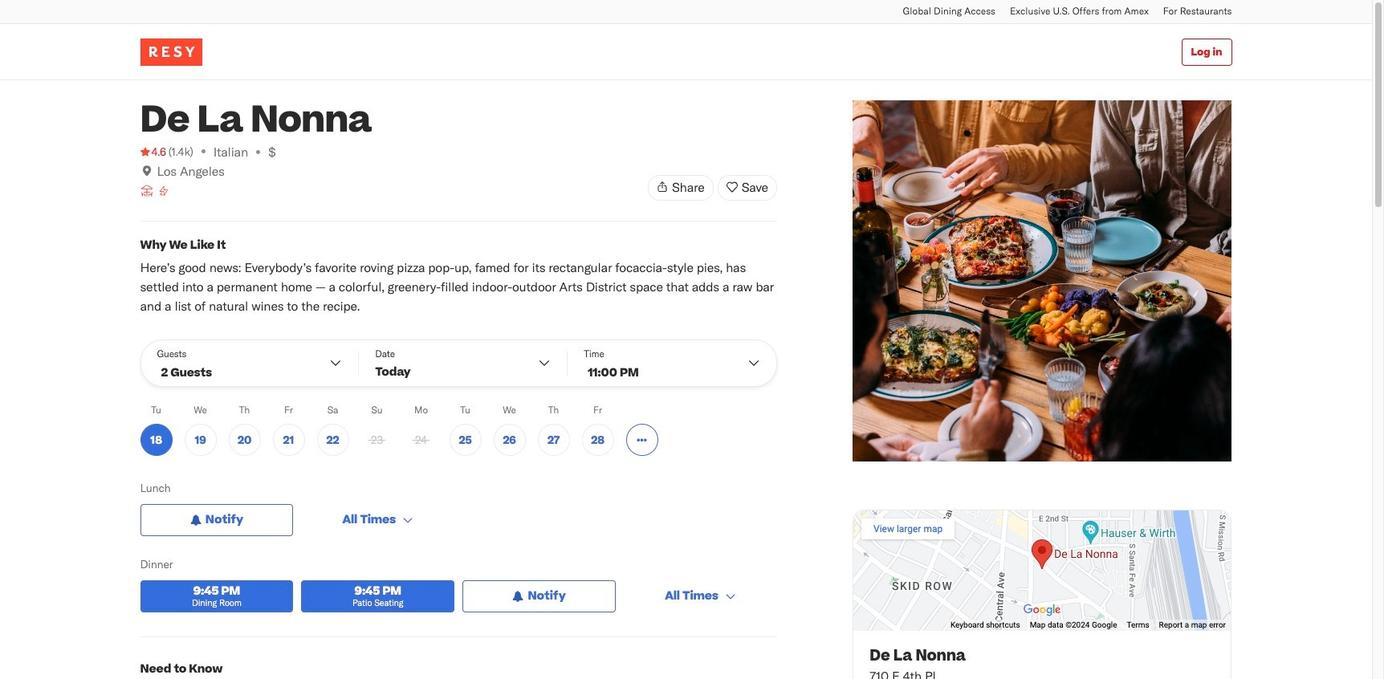 Task type: vqa. For each thing, say whether or not it's contained in the screenshot.
the 4.6 out of 5 stars 'image'
yes



Task type: locate. For each thing, give the bounding box(es) containing it.
4.6 out of 5 stars image
[[140, 144, 166, 160]]



